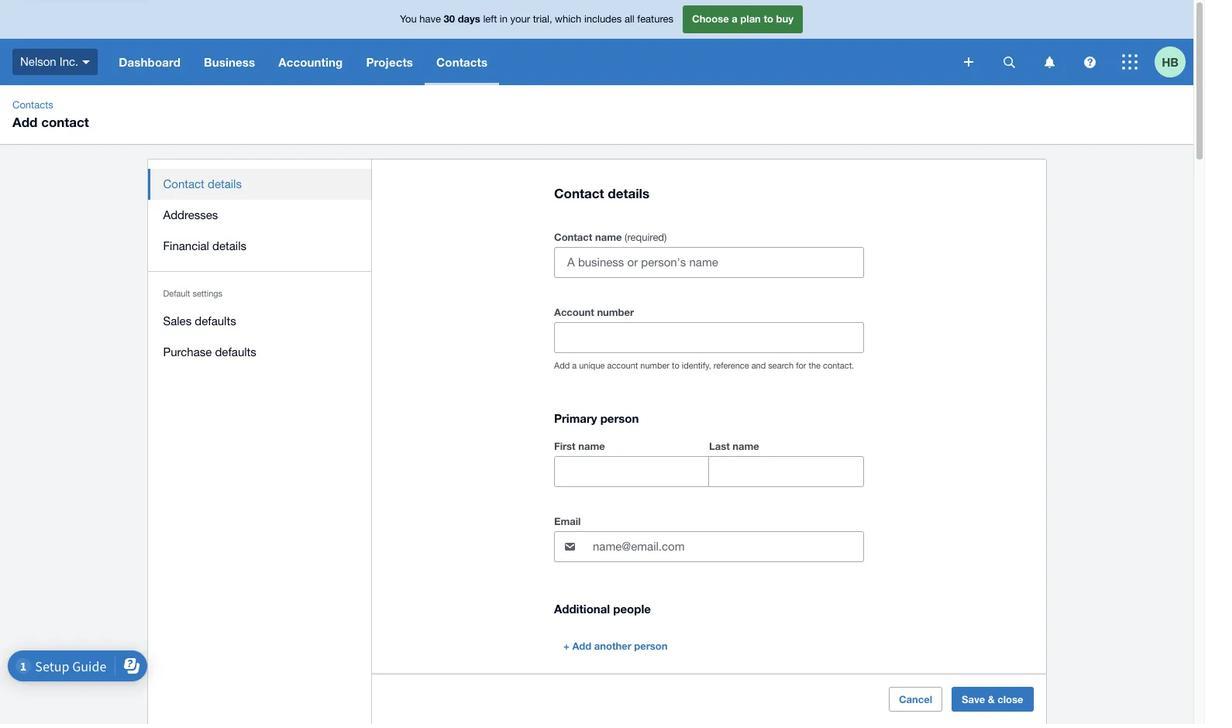 Task type: describe. For each thing, give the bounding box(es) containing it.
close
[[999, 694, 1024, 706]]

sales defaults
[[164, 315, 237, 328]]

contact.
[[823, 361, 855, 371]]

hb button
[[1155, 39, 1194, 85]]

purchase defaults
[[164, 346, 257, 359]]

buy
[[777, 13, 794, 25]]

sales
[[164, 315, 192, 328]]

purchase
[[164, 346, 212, 359]]

addresses link
[[148, 200, 372, 231]]

addresses
[[164, 209, 219, 222]]

account number
[[554, 306, 634, 319]]

contacts for contacts add contact
[[12, 99, 53, 111]]

the
[[809, 361, 821, 371]]

includes
[[585, 13, 622, 25]]

svg image inside nelson inc. popup button
[[82, 60, 90, 64]]

features
[[638, 13, 674, 25]]

plan
[[741, 13, 761, 25]]

have
[[420, 13, 441, 25]]

details up (required)
[[608, 185, 650, 202]]

save & close button
[[953, 688, 1034, 713]]

name for last
[[733, 441, 760, 453]]

svg image
[[965, 57, 974, 67]]

you have 30 days left in your trial, which includes all features
[[400, 13, 674, 25]]

+ add another person
[[564, 641, 668, 653]]

all
[[625, 13, 635, 25]]

0 horizontal spatial to
[[672, 361, 680, 371]]

hb
[[1162, 55, 1179, 69]]

in
[[500, 13, 508, 25]]

defaults for purchase defaults
[[216, 346, 257, 359]]

last
[[709, 441, 730, 453]]

inc.
[[60, 55, 79, 68]]

additional people
[[554, 603, 651, 617]]

contact
[[41, 114, 89, 130]]

default
[[164, 289, 191, 299]]

(required)
[[625, 232, 667, 244]]

contact details inside contact details link
[[164, 178, 242, 191]]

additional
[[554, 603, 610, 617]]

Email text field
[[592, 533, 864, 562]]

contact name (required)
[[554, 231, 667, 244]]

navigation containing dashboard
[[107, 39, 954, 85]]

menu containing contact details
[[148, 160, 372, 378]]

save
[[963, 694, 986, 706]]

person inside button
[[635, 641, 668, 653]]

1 vertical spatial add
[[554, 361, 570, 371]]

+
[[564, 641, 570, 653]]

A business or person's name field
[[555, 248, 864, 278]]

business button
[[192, 39, 267, 85]]

last name
[[709, 441, 760, 453]]

cancel
[[900, 694, 933, 706]]

choose
[[692, 13, 729, 25]]

cancel button
[[890, 688, 943, 713]]

people
[[614, 603, 651, 617]]

email
[[554, 516, 581, 528]]

first
[[554, 441, 576, 453]]

settings
[[193, 289, 223, 299]]

Account number field
[[555, 324, 864, 353]]

sales defaults link
[[148, 306, 372, 337]]

financial details
[[164, 240, 247, 253]]

contacts button
[[425, 39, 500, 85]]

financial
[[164, 240, 210, 253]]

details for the financial details link
[[213, 240, 247, 253]]

left
[[483, 13, 497, 25]]

group containing first name
[[554, 437, 865, 488]]

for
[[796, 361, 807, 371]]

0 vertical spatial person
[[601, 412, 639, 426]]



Task type: locate. For each thing, give the bounding box(es) containing it.
accounting button
[[267, 39, 355, 85]]

details up the "addresses"
[[208, 178, 242, 191]]

add left 'unique'
[[554, 361, 570, 371]]

person right primary
[[601, 412, 639, 426]]

1 vertical spatial number
[[641, 361, 670, 371]]

add for contact
[[12, 114, 38, 130]]

number right account
[[597, 306, 634, 319]]

and
[[752, 361, 766, 371]]

Last name field
[[709, 458, 864, 487]]

contacts inside popup button
[[437, 55, 488, 69]]

a for choose
[[732, 13, 738, 25]]

details down addresses link at the left of the page
[[213, 240, 247, 253]]

name for first
[[579, 441, 605, 453]]

add for another
[[573, 641, 592, 653]]

name left (required)
[[595, 231, 622, 244]]

to
[[764, 13, 774, 25], [672, 361, 680, 371]]

banner containing hb
[[0, 0, 1194, 85]]

add a unique account number to identify, reference and search for the contact.
[[554, 361, 855, 371]]

contact details link
[[148, 169, 372, 200]]

details for contact details link
[[208, 178, 242, 191]]

number right account on the right of page
[[641, 361, 670, 371]]

days
[[458, 13, 481, 25]]

person
[[601, 412, 639, 426], [635, 641, 668, 653]]

dashboard
[[119, 55, 181, 69]]

2 horizontal spatial add
[[573, 641, 592, 653]]

&
[[989, 694, 996, 706]]

search
[[769, 361, 794, 371]]

0 vertical spatial a
[[732, 13, 738, 25]]

1 horizontal spatial contacts
[[437, 55, 488, 69]]

1 vertical spatial contacts
[[12, 99, 53, 111]]

trial,
[[533, 13, 552, 25]]

navigation
[[107, 39, 954, 85]]

primary person
[[554, 412, 639, 426]]

purchase defaults link
[[148, 337, 372, 368]]

details
[[208, 178, 242, 191], [608, 185, 650, 202], [213, 240, 247, 253]]

another
[[595, 641, 632, 653]]

1 vertical spatial person
[[635, 641, 668, 653]]

2 vertical spatial add
[[573, 641, 592, 653]]

1 vertical spatial to
[[672, 361, 680, 371]]

contact details up contact name (required)
[[554, 185, 650, 202]]

contact up the "addresses"
[[164, 178, 205, 191]]

1 horizontal spatial contact details
[[554, 185, 650, 202]]

0 vertical spatial defaults
[[195, 315, 237, 328]]

0 vertical spatial number
[[597, 306, 634, 319]]

0 vertical spatial to
[[764, 13, 774, 25]]

contacts down days
[[437, 55, 488, 69]]

0 horizontal spatial number
[[597, 306, 634, 319]]

0 vertical spatial add
[[12, 114, 38, 130]]

person right another
[[635, 641, 668, 653]]

contact inside contact details link
[[164, 178, 205, 191]]

save & close
[[963, 694, 1024, 706]]

1 horizontal spatial number
[[641, 361, 670, 371]]

add down contacts link
[[12, 114, 38, 130]]

you
[[400, 13, 417, 25]]

reference
[[714, 361, 750, 371]]

first name
[[554, 441, 605, 453]]

name right last
[[733, 441, 760, 453]]

number
[[597, 306, 634, 319], [641, 361, 670, 371]]

add inside the contacts add contact
[[12, 114, 38, 130]]

account
[[607, 361, 638, 371]]

contact details up the "addresses"
[[164, 178, 242, 191]]

+ add another person button
[[554, 634, 677, 659]]

a for add
[[572, 361, 577, 371]]

contacts inside the contacts add contact
[[12, 99, 53, 111]]

1 horizontal spatial to
[[764, 13, 774, 25]]

contacts link
[[6, 98, 59, 113]]

a left the 'plan'
[[732, 13, 738, 25]]

contacts up contact
[[12, 99, 53, 111]]

nelson inc. button
[[0, 39, 107, 85]]

contact details
[[164, 178, 242, 191], [554, 185, 650, 202]]

a
[[732, 13, 738, 25], [572, 361, 577, 371]]

add right +
[[573, 641, 592, 653]]

contact left (required)
[[554, 231, 593, 244]]

banner
[[0, 0, 1194, 85]]

defaults down 'sales defaults' link
[[216, 346, 257, 359]]

First name field
[[555, 458, 709, 487]]

business
[[204, 55, 255, 69]]

1 horizontal spatial add
[[554, 361, 570, 371]]

contacts
[[437, 55, 488, 69], [12, 99, 53, 111]]

default settings
[[164, 289, 223, 299]]

primary
[[554, 412, 597, 426]]

0 horizontal spatial a
[[572, 361, 577, 371]]

choose a plan to buy
[[692, 13, 794, 25]]

defaults
[[195, 315, 237, 328], [216, 346, 257, 359]]

0 vertical spatial contacts
[[437, 55, 488, 69]]

to left identify, at right
[[672, 361, 680, 371]]

contact
[[164, 178, 205, 191], [554, 185, 604, 202], [554, 231, 593, 244]]

accounting
[[279, 55, 343, 69]]

contacts for contacts
[[437, 55, 488, 69]]

0 horizontal spatial add
[[12, 114, 38, 130]]

your
[[511, 13, 530, 25]]

name right the first
[[579, 441, 605, 453]]

group
[[554, 437, 865, 488]]

contact up contact name (required)
[[554, 185, 604, 202]]

30
[[444, 13, 455, 25]]

projects button
[[355, 39, 425, 85]]

add
[[12, 114, 38, 130], [554, 361, 570, 371], [573, 641, 592, 653]]

unique
[[579, 361, 605, 371]]

0 horizontal spatial contacts
[[12, 99, 53, 111]]

which
[[555, 13, 582, 25]]

account
[[554, 306, 595, 319]]

name
[[595, 231, 622, 244], [579, 441, 605, 453], [733, 441, 760, 453]]

nelson
[[20, 55, 56, 68]]

financial details link
[[148, 231, 372, 262]]

add inside button
[[573, 641, 592, 653]]

1 vertical spatial defaults
[[216, 346, 257, 359]]

1 horizontal spatial a
[[732, 13, 738, 25]]

defaults down settings
[[195, 315, 237, 328]]

1 vertical spatial a
[[572, 361, 577, 371]]

nelson inc.
[[20, 55, 79, 68]]

defaults for sales defaults
[[195, 315, 237, 328]]

menu
[[148, 160, 372, 378]]

name for contact
[[595, 231, 622, 244]]

contacts add contact
[[12, 99, 89, 130]]

projects
[[366, 55, 413, 69]]

identify,
[[682, 361, 712, 371]]

dashboard link
[[107, 39, 192, 85]]

svg image
[[1123, 54, 1138, 70], [1004, 56, 1015, 68], [1045, 56, 1055, 68], [1084, 56, 1096, 68], [82, 60, 90, 64]]

to left buy
[[764, 13, 774, 25]]

a left 'unique'
[[572, 361, 577, 371]]

0 horizontal spatial contact details
[[164, 178, 242, 191]]



Task type: vqa. For each thing, say whether or not it's contained in the screenshot.
Savings
no



